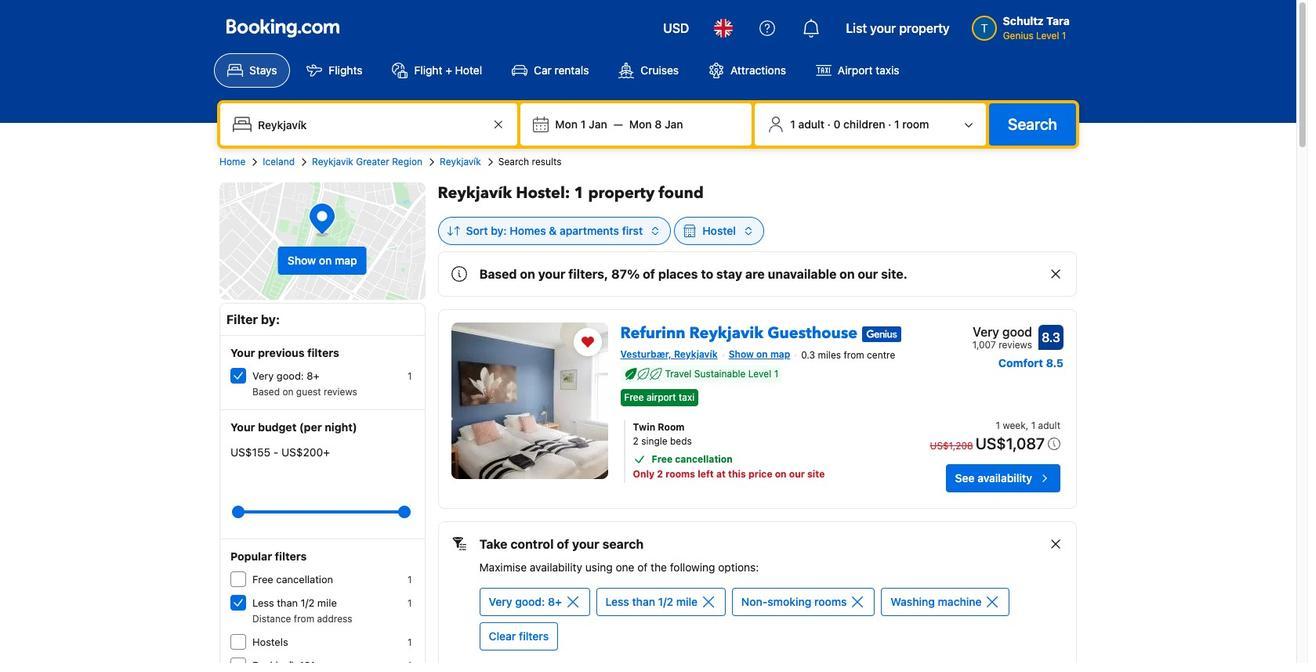 Task type: describe. For each thing, give the bounding box(es) containing it.
sort by: homes & apartments first
[[466, 224, 643, 237]]

airport
[[647, 392, 676, 404]]

usd button
[[654, 9, 699, 47]]

centre
[[867, 349, 895, 361]]

home
[[219, 156, 246, 168]]

site.
[[881, 267, 908, 281]]

popular filters
[[230, 550, 307, 564]]

miles
[[818, 349, 841, 361]]

us$155 - us$200+
[[230, 446, 330, 459]]

0 vertical spatial cancellation
[[675, 454, 733, 466]]

—
[[614, 118, 623, 131]]

1 vertical spatial property
[[588, 183, 655, 204]]

0 horizontal spatial mile
[[317, 597, 337, 610]]

1,007
[[972, 339, 996, 351]]

car rentals
[[534, 63, 589, 77]]

rooms for 2
[[666, 469, 695, 481]]

beds
[[670, 436, 692, 448]]

very good element
[[972, 323, 1032, 342]]

your budget (per night)
[[230, 421, 357, 434]]

single
[[641, 436, 668, 448]]

0 vertical spatial of
[[643, 267, 655, 281]]

twin room
[[633, 422, 685, 434]]

machine
[[938, 596, 982, 609]]

search results updated. reykjavík hostel: 1 property found. applied filters: very good: 8+, less than 1/2 mile, non-smoking rooms, washing machine. element
[[438, 183, 1077, 205]]

refurinn reykjavik guesthouse link
[[620, 317, 858, 344]]

schultz
[[1003, 14, 1044, 27]]

search
[[602, 538, 644, 552]]

cruises link
[[605, 53, 692, 88]]

0 horizontal spatial reykjavik
[[312, 156, 353, 168]]

1 · from the left
[[827, 118, 831, 131]]

the
[[651, 561, 667, 575]]

1 week , 1 adult
[[996, 420, 1060, 432]]

2 horizontal spatial free
[[652, 454, 673, 466]]

less inside 'less than 1/2 mile' button
[[606, 596, 629, 609]]

2 · from the left
[[888, 118, 892, 131]]

0 horizontal spatial free cancellation
[[252, 574, 333, 586]]

clear filters
[[489, 630, 549, 644]]

travel
[[665, 368, 692, 380]]

0.3
[[801, 349, 815, 361]]

1 vertical spatial very
[[252, 370, 274, 382]]

good: inside very good: 8+ button
[[515, 596, 545, 609]]

car rentals link
[[499, 53, 602, 88]]

by: for filter
[[261, 313, 280, 327]]

filters,
[[568, 267, 608, 281]]

reviews for on
[[324, 386, 357, 398]]

vesturbær,
[[620, 349, 671, 361]]

2 mon from the left
[[629, 118, 652, 131]]

0 vertical spatial free cancellation
[[652, 454, 733, 466]]

mon 8 jan button
[[623, 111, 690, 139]]

0 horizontal spatial 2
[[633, 436, 639, 448]]

1/2 inside button
[[658, 596, 673, 609]]

search for search results
[[498, 156, 529, 168]]

2 single beds
[[633, 436, 692, 448]]

take control of your search
[[479, 538, 644, 552]]

0 horizontal spatial less
[[252, 597, 274, 610]]

stay
[[716, 267, 742, 281]]

very good: 8+ button
[[479, 589, 590, 617]]

homes
[[510, 224, 546, 237]]

filter
[[227, 313, 258, 327]]

1 horizontal spatial show
[[729, 349, 754, 361]]

very inside button
[[489, 596, 512, 609]]

usd
[[663, 21, 689, 35]]

1 horizontal spatial our
[[858, 267, 878, 281]]

popular
[[230, 550, 272, 564]]

us$155
[[230, 446, 270, 459]]

reykjavík link
[[440, 155, 481, 169]]

map inside button
[[335, 254, 357, 267]]

see availability
[[955, 472, 1032, 485]]

region
[[392, 156, 423, 168]]

taxi
[[679, 392, 695, 404]]

price
[[748, 469, 773, 481]]

search results
[[498, 156, 562, 168]]

1 inside search results updated. reykjavík hostel: 1 property found. applied filters: very good: 8+, less than 1/2 mile, non-smoking rooms, washing machine. element
[[574, 183, 584, 204]]

0 horizontal spatial level
[[748, 368, 771, 380]]

home link
[[219, 155, 246, 169]]

1 inside the schultz tara genius level 1
[[1062, 30, 1066, 42]]

stays link
[[214, 53, 290, 88]]

0 horizontal spatial less than 1/2 mile
[[252, 597, 337, 610]]

rentals
[[555, 63, 589, 77]]

than inside button
[[632, 596, 655, 609]]

first
[[622, 224, 643, 237]]

airport taxis
[[838, 63, 899, 77]]

0 vertical spatial property
[[899, 21, 950, 35]]

smoking
[[768, 596, 812, 609]]

reykjavík for reykjavík hostel: 1 property found
[[438, 183, 512, 204]]

see availability link
[[946, 465, 1060, 493]]

previous
[[258, 346, 305, 360]]

filters for clear filters
[[519, 630, 549, 644]]

week
[[1003, 420, 1026, 432]]

control
[[511, 538, 554, 552]]

clear filters button
[[479, 623, 558, 651]]

hotel
[[455, 63, 482, 77]]

0
[[834, 118, 841, 131]]

distance from address
[[252, 614, 352, 625]]

0 horizontal spatial than
[[277, 597, 298, 610]]

us$1,208
[[930, 441, 973, 452]]

unavailable
[[768, 267, 837, 281]]

your account menu schultz tara genius level 1 element
[[972, 7, 1076, 43]]

2 vertical spatial of
[[637, 561, 648, 575]]

using
[[585, 561, 613, 575]]

list
[[846, 21, 867, 35]]

level inside the schultz tara genius level 1
[[1036, 30, 1059, 42]]

2 vertical spatial reykjavík
[[674, 349, 718, 361]]

left
[[698, 469, 714, 481]]

mon 1 jan — mon 8 jan
[[555, 118, 683, 131]]

maximise
[[479, 561, 527, 575]]

places
[[658, 267, 698, 281]]

8+ inside very good: 8+ button
[[548, 596, 562, 609]]

1 vertical spatial show on map
[[729, 349, 790, 361]]

address
[[317, 614, 352, 625]]

hostel
[[702, 224, 736, 237]]

very good 1,007 reviews
[[972, 325, 1032, 351]]

0 horizontal spatial 8+
[[307, 370, 319, 382]]



Task type: locate. For each thing, give the bounding box(es) containing it.
free down 2 single beds
[[652, 454, 673, 466]]

0 horizontal spatial show on map
[[288, 254, 357, 267]]

twin room link
[[633, 421, 898, 435]]

0 vertical spatial filters
[[307, 346, 339, 360]]

mon up "results" at top
[[555, 118, 578, 131]]

1 vertical spatial our
[[789, 469, 805, 481]]

washing
[[891, 596, 935, 609]]

jan left "—"
[[589, 118, 607, 131]]

by:
[[491, 224, 507, 237], [261, 313, 280, 327]]

less than 1/2 mile inside button
[[606, 596, 698, 609]]

0 vertical spatial free
[[624, 392, 644, 404]]

of right 87%
[[643, 267, 655, 281]]

0 vertical spatial show on map
[[288, 254, 357, 267]]

0 horizontal spatial reviews
[[324, 386, 357, 398]]

0 horizontal spatial very good: 8+
[[252, 370, 319, 382]]

filters inside the clear filters button
[[519, 630, 549, 644]]

flight + hotel link
[[379, 53, 495, 88]]

night)
[[325, 421, 357, 434]]

free cancellation
[[652, 454, 733, 466], [252, 574, 333, 586]]

greater
[[356, 156, 389, 168]]

based up budget
[[252, 386, 280, 398]]

2 down twin
[[633, 436, 639, 448]]

1 vertical spatial from
[[294, 614, 314, 625]]

0 vertical spatial rooms
[[666, 469, 695, 481]]

very
[[973, 325, 999, 339], [252, 370, 274, 382], [489, 596, 512, 609]]

following
[[670, 561, 715, 575]]

your up "us$155"
[[230, 421, 255, 434]]

cancellation up "left"
[[675, 454, 733, 466]]

mile up the address
[[317, 597, 337, 610]]

very left "good"
[[973, 325, 999, 339]]

1 vertical spatial your
[[538, 267, 565, 281]]

only 2 rooms left at this price on our site
[[633, 469, 825, 481]]

property up the first
[[588, 183, 655, 204]]

0 vertical spatial map
[[335, 254, 357, 267]]

2 vertical spatial free
[[252, 574, 273, 586]]

0 horizontal spatial cancellation
[[276, 574, 333, 586]]

0 horizontal spatial from
[[294, 614, 314, 625]]

property
[[899, 21, 950, 35], [588, 183, 655, 204]]

1 jan from the left
[[589, 118, 607, 131]]

Where are you going? field
[[252, 111, 489, 139]]

very good: 8+ up clear filters at the left bottom of page
[[489, 596, 562, 609]]

group
[[238, 500, 404, 525]]

0 vertical spatial reykjavik
[[312, 156, 353, 168]]

0 horizontal spatial show
[[288, 254, 316, 267]]

search inside button
[[1008, 115, 1057, 133]]

1 horizontal spatial property
[[899, 21, 950, 35]]

non-smoking rooms
[[741, 596, 847, 609]]

reviews
[[999, 339, 1032, 351], [324, 386, 357, 398]]

hostel button
[[674, 217, 764, 245]]

very up clear
[[489, 596, 512, 609]]

0 horizontal spatial filters
[[275, 550, 307, 564]]

your
[[230, 346, 255, 360], [230, 421, 255, 434]]

by: for sort
[[491, 224, 507, 237]]

1 horizontal spatial show on map
[[729, 349, 790, 361]]

at
[[716, 469, 726, 481]]

0 horizontal spatial our
[[789, 469, 805, 481]]

2 vertical spatial your
[[572, 538, 599, 552]]

us$200+
[[281, 446, 330, 459]]

1 horizontal spatial cancellation
[[675, 454, 733, 466]]

availability down us$1,087
[[978, 472, 1032, 485]]

very inside very good 1,007 reviews
[[973, 325, 999, 339]]

1 vertical spatial availability
[[530, 561, 582, 575]]

level down tara
[[1036, 30, 1059, 42]]

your inside list your property link
[[870, 21, 896, 35]]

cancellation
[[675, 454, 733, 466], [276, 574, 333, 586]]

0 vertical spatial based
[[479, 267, 517, 281]]

availability inside "link"
[[978, 472, 1032, 485]]

8
[[655, 118, 662, 131]]

0 vertical spatial 8+
[[307, 370, 319, 382]]

based for based on guest reviews
[[252, 386, 280, 398]]

1 vertical spatial reviews
[[324, 386, 357, 398]]

rooms left "left"
[[666, 469, 695, 481]]

1 adult · 0 children · 1 room
[[790, 118, 929, 131]]

1 vertical spatial your
[[230, 421, 255, 434]]

refurinn reykjavik guesthouse image
[[451, 323, 608, 480]]

1 vertical spatial by:
[[261, 313, 280, 327]]

0 vertical spatial reviews
[[999, 339, 1032, 351]]

less than 1/2 mile up "distance from address"
[[252, 597, 337, 610]]

1 horizontal spatial your
[[572, 538, 599, 552]]

this
[[728, 469, 746, 481]]

by: right filter on the top
[[261, 313, 280, 327]]

availability down take control of your search
[[530, 561, 582, 575]]

free cancellation down popular filters
[[252, 574, 333, 586]]

0 horizontal spatial free
[[252, 574, 273, 586]]

comfort
[[998, 357, 1043, 370]]

1 horizontal spatial rooms
[[814, 596, 847, 609]]

good
[[1002, 325, 1032, 339]]

1 horizontal spatial level
[[1036, 30, 1059, 42]]

very good: 8+ down your previous filters
[[252, 370, 319, 382]]

(per
[[299, 421, 322, 434]]

1 horizontal spatial ·
[[888, 118, 892, 131]]

of right control
[[557, 538, 569, 552]]

reykjavík
[[440, 156, 481, 168], [438, 183, 512, 204], [674, 349, 718, 361]]

based down sort
[[479, 267, 517, 281]]

found
[[659, 183, 704, 204]]

adult inside dropdown button
[[798, 118, 824, 131]]

than down the
[[632, 596, 655, 609]]

1/2 up "distance from address"
[[301, 597, 315, 610]]

adult
[[798, 118, 824, 131], [1038, 420, 1060, 432]]

0 vertical spatial our
[[858, 267, 878, 281]]

less than 1/2 mile down the
[[606, 596, 698, 609]]

our left site
[[789, 469, 805, 481]]

less than 1/2 mile button
[[596, 589, 726, 617]]

1 horizontal spatial 2
[[657, 469, 663, 481]]

distance
[[252, 614, 291, 625]]

your for your previous filters
[[230, 346, 255, 360]]

0 vertical spatial show
[[288, 254, 316, 267]]

washing machine
[[891, 596, 982, 609]]

less down maximise availability using one of the following options:
[[606, 596, 629, 609]]

your for your budget (per night)
[[230, 421, 255, 434]]

us$1,087
[[976, 435, 1045, 453]]

0 horizontal spatial search
[[498, 156, 529, 168]]

based on your filters, 87% of places to stay are unavailable on our site.
[[479, 267, 908, 281]]

1 mon from the left
[[555, 118, 578, 131]]

jan right 8
[[665, 118, 683, 131]]

reviews up comfort
[[999, 339, 1032, 351]]

good: up clear filters at the left bottom of page
[[515, 596, 545, 609]]

8.3
[[1042, 331, 1060, 345]]

1
[[1062, 30, 1066, 42], [581, 118, 586, 131], [790, 118, 795, 131], [894, 118, 900, 131], [574, 183, 584, 204], [774, 368, 778, 380], [408, 371, 412, 382], [996, 420, 1000, 432], [1031, 420, 1036, 432], [408, 575, 412, 586], [408, 598, 412, 610], [408, 637, 412, 649]]

0 vertical spatial reykjavík
[[440, 156, 481, 168]]

show on map
[[288, 254, 357, 267], [729, 349, 790, 361]]

scored 8.3 element
[[1039, 325, 1064, 350]]

show on map inside "show on map" button
[[288, 254, 357, 267]]

to
[[701, 267, 713, 281]]

1 vertical spatial reykjavík
[[438, 183, 512, 204]]

only
[[633, 469, 655, 481]]

car
[[534, 63, 552, 77]]

1 vertical spatial free
[[652, 454, 673, 466]]

your left filters,
[[538, 267, 565, 281]]

1 vertical spatial adult
[[1038, 420, 1060, 432]]

reykjavík up travel
[[674, 349, 718, 361]]

your down filter on the top
[[230, 346, 255, 360]]

iceland link
[[263, 155, 295, 169]]

non-
[[741, 596, 768, 609]]

search for search
[[1008, 115, 1057, 133]]

0 vertical spatial from
[[844, 349, 864, 361]]

reykjavík for reykjavík
[[440, 156, 481, 168]]

rooms inside button
[[814, 596, 847, 609]]

1 horizontal spatial adult
[[1038, 420, 1060, 432]]

filters right clear
[[519, 630, 549, 644]]

1/2 down the
[[658, 596, 673, 609]]

1 horizontal spatial availability
[[978, 472, 1032, 485]]

apartments
[[560, 224, 619, 237]]

airport
[[838, 63, 873, 77]]

· left 0
[[827, 118, 831, 131]]

tara
[[1047, 14, 1070, 27]]

rooms right smoking
[[814, 596, 847, 609]]

1 vertical spatial free cancellation
[[252, 574, 333, 586]]

2 horizontal spatial filters
[[519, 630, 549, 644]]

1/2
[[658, 596, 673, 609], [301, 597, 315, 610]]

rooms for smoking
[[814, 596, 847, 609]]

1 vertical spatial filters
[[275, 550, 307, 564]]

from left the address
[[294, 614, 314, 625]]

1 vertical spatial search
[[498, 156, 529, 168]]

2 your from the top
[[230, 421, 255, 434]]

1 horizontal spatial free cancellation
[[652, 454, 733, 466]]

0 horizontal spatial very
[[252, 370, 274, 382]]

adult left 0
[[798, 118, 824, 131]]

1 horizontal spatial less than 1/2 mile
[[606, 596, 698, 609]]

1 horizontal spatial based
[[479, 267, 517, 281]]

less than 1/2 mile
[[606, 596, 698, 609], [252, 597, 337, 610]]

mile down following
[[676, 596, 698, 609]]

show
[[288, 254, 316, 267], [729, 349, 754, 361]]

non-smoking rooms button
[[732, 589, 875, 617]]

free cancellation up "left"
[[652, 454, 733, 466]]

0 horizontal spatial availability
[[530, 561, 582, 575]]

of left the
[[637, 561, 648, 575]]

1 horizontal spatial jan
[[665, 118, 683, 131]]

vesturbær, reykjavík
[[620, 349, 718, 361]]

reykjavik up travel sustainable level 1
[[689, 323, 764, 344]]

reykjavík hostel: 1 property found
[[438, 183, 704, 204]]

property up taxis
[[899, 21, 950, 35]]

on
[[319, 254, 332, 267], [520, 267, 535, 281], [840, 267, 855, 281], [756, 349, 768, 361], [282, 386, 294, 398], [775, 469, 787, 481]]

1 vertical spatial 2
[[657, 469, 663, 481]]

filters up guest
[[307, 346, 339, 360]]

8+ up clear filters at the left bottom of page
[[548, 596, 562, 609]]

1 horizontal spatial than
[[632, 596, 655, 609]]

2 right only
[[657, 469, 663, 481]]

good:
[[277, 370, 304, 382], [515, 596, 545, 609]]

0 horizontal spatial ·
[[827, 118, 831, 131]]

2 jan from the left
[[665, 118, 683, 131]]

hostels
[[252, 636, 288, 649]]

on inside button
[[319, 254, 332, 267]]

2 vertical spatial filters
[[519, 630, 549, 644]]

0.3 miles from centre
[[801, 349, 895, 361]]

1 vertical spatial level
[[748, 368, 771, 380]]

adult right ,
[[1038, 420, 1060, 432]]

filters for popular filters
[[275, 550, 307, 564]]

1 horizontal spatial mon
[[629, 118, 652, 131]]

comfort 8.5
[[998, 357, 1064, 370]]

list your property
[[846, 21, 950, 35]]

1 vertical spatial reykjavik
[[689, 323, 764, 344]]

very good: 8+ inside button
[[489, 596, 562, 609]]

1 horizontal spatial reviews
[[999, 339, 1032, 351]]

mile inside 'less than 1/2 mile' button
[[676, 596, 698, 609]]

1 vertical spatial of
[[557, 538, 569, 552]]

options:
[[718, 561, 759, 575]]

your right list
[[870, 21, 896, 35]]

booking.com image
[[227, 19, 339, 38]]

based for based on your filters, 87% of places to stay are unavailable on our site.
[[479, 267, 517, 281]]

reykjavik
[[312, 156, 353, 168], [689, 323, 764, 344]]

your up using
[[572, 538, 599, 552]]

free down popular filters
[[252, 574, 273, 586]]

8+ up guest
[[307, 370, 319, 382]]

from right the miles
[[844, 349, 864, 361]]

1 horizontal spatial map
[[770, 349, 790, 361]]

0 vertical spatial 2
[[633, 436, 639, 448]]

genius discounts available at this property. image
[[862, 327, 902, 342], [862, 327, 902, 342]]

filters right popular
[[275, 550, 307, 564]]

0 horizontal spatial adult
[[798, 118, 824, 131]]

1 vertical spatial based
[[252, 386, 280, 398]]

0 vertical spatial adult
[[798, 118, 824, 131]]

1 horizontal spatial filters
[[307, 346, 339, 360]]

0 horizontal spatial based
[[252, 386, 280, 398]]

guesthouse
[[767, 323, 858, 344]]

2 vertical spatial very
[[489, 596, 512, 609]]

level right sustainable
[[748, 368, 771, 380]]

attractions link
[[695, 53, 799, 88]]

cancellation up "distance from address"
[[276, 574, 333, 586]]

attractions
[[731, 63, 786, 77]]

1 horizontal spatial by:
[[491, 224, 507, 237]]

0 horizontal spatial your
[[538, 267, 565, 281]]

mon
[[555, 118, 578, 131], [629, 118, 652, 131]]

1 horizontal spatial very
[[489, 596, 512, 609]]

87%
[[611, 267, 640, 281]]

1 horizontal spatial 8+
[[548, 596, 562, 609]]

availability for maximise
[[530, 561, 582, 575]]

1 horizontal spatial less
[[606, 596, 629, 609]]

1 horizontal spatial from
[[844, 349, 864, 361]]

0 vertical spatial by:
[[491, 224, 507, 237]]

refurinn reykjavik guesthouse
[[620, 323, 858, 344]]

0 horizontal spatial good:
[[277, 370, 304, 382]]

iceland
[[263, 156, 295, 168]]

reviews for good
[[999, 339, 1032, 351]]

mon left 8
[[629, 118, 652, 131]]

availability for see
[[978, 472, 1032, 485]]

show on map button
[[278, 247, 367, 275]]

reykjavik greater region
[[312, 156, 423, 168]]

· right children at the right of page
[[888, 118, 892, 131]]

than up "distance from address"
[[277, 597, 298, 610]]

1 vertical spatial good:
[[515, 596, 545, 609]]

reykjavik left greater
[[312, 156, 353, 168]]

by: right sort
[[491, 224, 507, 237]]

-
[[273, 446, 278, 459]]

reviews right guest
[[324, 386, 357, 398]]

reykjavík right the region
[[440, 156, 481, 168]]

1 horizontal spatial good:
[[515, 596, 545, 609]]

availability
[[978, 472, 1032, 485], [530, 561, 582, 575]]

2
[[633, 436, 639, 448], [657, 469, 663, 481]]

reviews inside very good 1,007 reviews
[[999, 339, 1032, 351]]

1 your from the top
[[230, 346, 255, 360]]

washing machine button
[[881, 589, 1010, 617]]

our
[[858, 267, 878, 281], [789, 469, 805, 481]]

0 vertical spatial availability
[[978, 472, 1032, 485]]

0 vertical spatial very good: 8+
[[252, 370, 319, 382]]

flights
[[329, 63, 362, 77]]

list your property link
[[837, 9, 959, 47]]

2 horizontal spatial very
[[973, 325, 999, 339]]

airport taxis link
[[803, 53, 913, 88]]

one
[[616, 561, 634, 575]]

0 horizontal spatial 1/2
[[301, 597, 315, 610]]

8.5
[[1046, 357, 1064, 370]]

very down previous
[[252, 370, 274, 382]]

0 vertical spatial search
[[1008, 115, 1057, 133]]

show inside "show on map" button
[[288, 254, 316, 267]]

good: up based on guest reviews
[[277, 370, 304, 382]]

less up distance
[[252, 597, 274, 610]]

refurinn
[[620, 323, 685, 344]]

our left site.
[[858, 267, 878, 281]]

genius
[[1003, 30, 1034, 42]]

free left airport
[[624, 392, 644, 404]]

taxis
[[876, 63, 899, 77]]

reykjavík down the reykjavík link
[[438, 183, 512, 204]]

rooms
[[666, 469, 695, 481], [814, 596, 847, 609]]



Task type: vqa. For each thing, say whether or not it's contained in the screenshot.
the left Mon
yes



